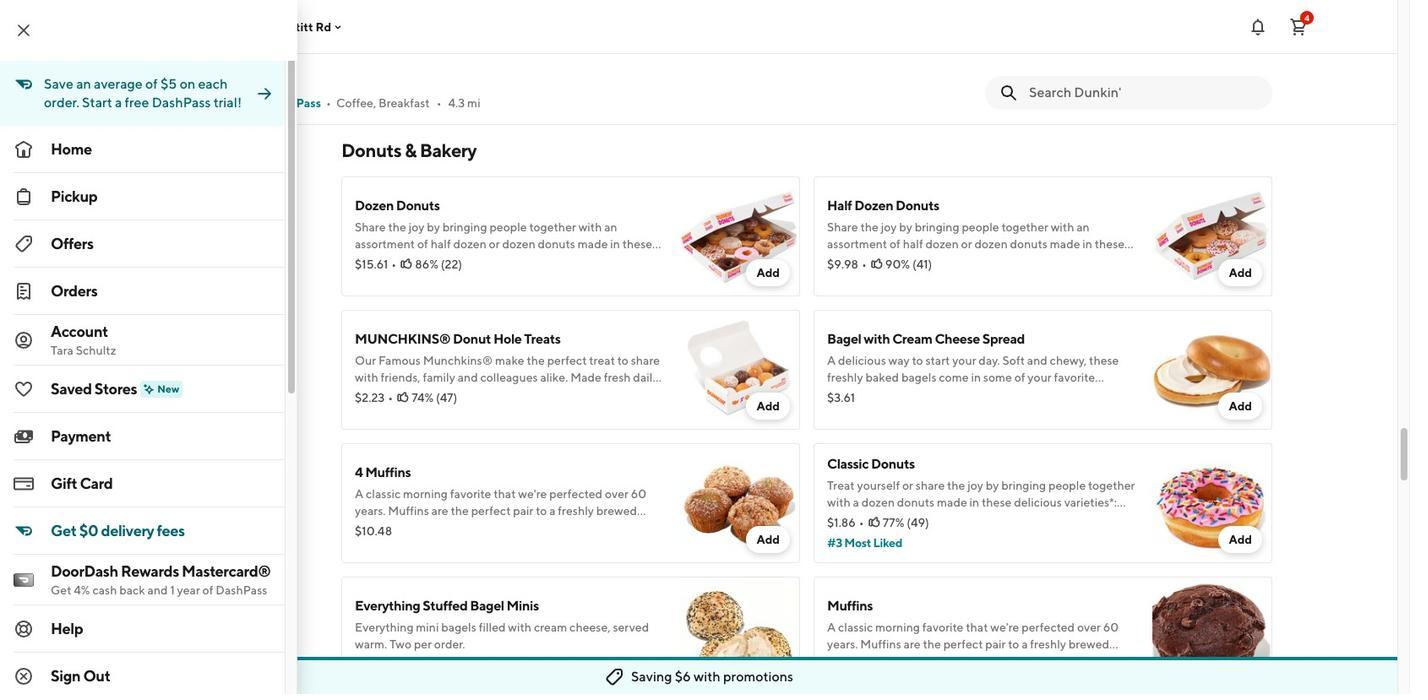 Task type: locate. For each thing, give the bounding box(es) containing it.
1 horizontal spatial dozen
[[855, 198, 894, 214]]

order. inside save an average of $5 on each order. start a free dashpass trial!
[[44, 95, 79, 111]]

0 vertical spatial a
[[355, 488, 364, 501]]

available up the cake
[[394, 522, 444, 535]]

delivery
[[101, 522, 154, 540]]

0 horizontal spatial 4
[[355, 465, 363, 481]]

perfected inside 4 muffins a classic morning favorite that we're perfected over 60 years. muffins are the perfect pair to a freshly brewed coffee. available in the following varieties: blueberry & coffee cake
[[550, 488, 603, 501]]

a inside 4 muffins a classic morning favorite that we're perfected over 60 years. muffins are the perfect pair to a freshly brewed coffee. available in the following varieties: blueberry & coffee cake
[[355, 488, 364, 501]]

0 horizontal spatial a
[[355, 488, 364, 501]]

with down minis
[[508, 621, 532, 635]]

dozen right half
[[855, 198, 894, 214]]

cheese
[[935, 331, 980, 347]]

2 horizontal spatial of
[[445, 45, 456, 58]]

offers link
[[0, 221, 285, 268]]

of left $5
[[145, 76, 158, 92]]

order. down 'bagels'
[[434, 638, 465, 652]]

1 horizontal spatial brewed
[[1069, 638, 1110, 652]]

1 vertical spatial that
[[966, 621, 988, 635]]

of inside our refreshing frozen chocolate is ready to customize with your choice of flavor swirl, and drizzle.
[[445, 45, 456, 58]]

4 right notification bell image
[[1305, 12, 1310, 22]]

1 horizontal spatial and
[[521, 45, 541, 58]]

in
[[447, 522, 456, 535], [919, 655, 929, 669]]

save an average of $5 on each order. start a free dashpass trial! status
[[0, 61, 254, 126]]

0 horizontal spatial freshly
[[558, 505, 594, 518]]

• right $2.23
[[388, 391, 393, 405]]

4 for 4
[[1305, 12, 1310, 22]]

classic donuts image
[[1153, 444, 1273, 564]]

freshly
[[558, 505, 594, 518], [1031, 638, 1067, 652]]

rewards
[[121, 563, 179, 581]]

0 horizontal spatial favorite
[[450, 488, 491, 501]]

0 vertical spatial over
[[605, 488, 629, 501]]

following inside 'muffins a classic morning favorite that we're perfected over 60 years. muffins are the perfect pair to a freshly brewed coffee. available in the following varieties: blueberry & coffee'
[[952, 655, 1001, 669]]

0 horizontal spatial that
[[494, 488, 516, 501]]

$9.98 •
[[827, 258, 867, 271]]

perfect
[[471, 505, 511, 518], [944, 638, 983, 652]]

0 horizontal spatial coffee.
[[355, 522, 392, 535]]

6:40
[[181, 161, 206, 174]]

(22)
[[441, 258, 462, 271]]

following right (11)
[[952, 655, 1001, 669]]

and down is
[[521, 45, 541, 58]]

1 horizontal spatial 4
[[1305, 12, 1310, 22]]

years.
[[355, 505, 386, 518], [827, 638, 858, 652]]

1 vertical spatial bagel
[[470, 598, 504, 614]]

0 horizontal spatial blueberry
[[581, 522, 634, 535]]

4 up $10.48
[[355, 465, 363, 481]]

with right '$6'
[[694, 669, 721, 685]]

90%
[[886, 258, 910, 271]]

back
[[119, 584, 145, 598]]

following up minis
[[479, 522, 529, 535]]

1 horizontal spatial blueberry
[[1054, 655, 1107, 669]]

0 vertical spatial we're
[[518, 488, 547, 501]]

Item Search search field
[[1030, 84, 1259, 102]]

frozen inside our refreshing frozen chocolate is ready to customize with your choice of flavor swirl, and drizzle.
[[435, 28, 473, 41]]

classic up $2.86 •
[[838, 621, 873, 635]]

1 vertical spatial coffee
[[827, 672, 865, 685]]

morning up 72%
[[876, 621, 920, 635]]

add for classic donuts
[[1229, 533, 1253, 547]]

get left 4%
[[51, 584, 71, 598]]

1 horizontal spatial a
[[827, 621, 836, 635]]

1 horizontal spatial home
[[184, 533, 217, 546]]

stitt
[[289, 20, 313, 33]]

bottled
[[139, 502, 180, 516]]

available inside 'muffins a classic morning favorite that we're perfected over 60 years. muffins are the perfect pair to a freshly brewed coffee. available in the following varieties: blueberry & coffee'
[[867, 655, 917, 669]]

1 vertical spatial blueberry
[[1054, 655, 1107, 669]]

refreshing
[[379, 28, 433, 41]]

donuts up (41)
[[896, 198, 940, 214]]

0 horizontal spatial classic
[[366, 488, 401, 501]]

drinks inside frozen drinks button
[[178, 411, 213, 424]]

stuffed
[[423, 598, 468, 614]]

1 vertical spatial frozen
[[139, 411, 176, 424]]

1 get from the top
[[51, 522, 77, 540]]

frozen up flavor
[[435, 28, 473, 41]]

• right $9.98
[[862, 258, 867, 271]]

classic inside 4 muffins a classic morning favorite that we're perfected over 60 years. muffins are the perfect pair to a freshly brewed coffee. available in the following varieties: blueberry & coffee cake
[[366, 488, 401, 501]]

our refreshing frozen chocolate is ready to customize with your choice of flavor swirl, and drizzle.
[[355, 28, 645, 58]]

drinks for bottled drinks
[[182, 502, 216, 516]]

morning inside 4 muffins a classic morning favorite that we're perfected over 60 years. muffins are the perfect pair to a freshly brewed coffee. available in the following varieties: blueberry & coffee cake
[[403, 488, 448, 501]]

0 vertical spatial brewed
[[597, 505, 637, 518]]

• right $15.61
[[392, 258, 397, 271]]

0 vertical spatial that
[[494, 488, 516, 501]]

order. inside everything stuffed bagel minis everything mini bagels filled with cream cheese, served warm. two per order. $3.36
[[434, 638, 465, 652]]

are
[[432, 505, 449, 518], [904, 638, 921, 652]]

get inside get $0 delivery fees link
[[51, 522, 77, 540]]

mi
[[467, 96, 481, 110]]

4%
[[74, 584, 90, 598]]

0 vertical spatial 4
[[1305, 12, 1310, 22]]

add for bagel with cream cheese spread
[[1229, 400, 1253, 413]]

dashpass down on
[[152, 95, 211, 111]]

over inside 'muffins a classic morning favorite that we're perfected over 60 years. muffins are the perfect pair to a freshly brewed coffee. available in the following varieties: blueberry & coffee'
[[1078, 621, 1101, 635]]

muffins up the cake
[[388, 505, 429, 518]]

0 horizontal spatial pair
[[513, 505, 534, 518]]

of
[[445, 45, 456, 58], [145, 76, 158, 92], [203, 584, 213, 598]]

0 horizontal spatial coffee
[[355, 538, 392, 552]]

munchkins® donut hole treats
[[355, 331, 561, 347]]

perfect inside 4 muffins a classic morning favorite that we're perfected over 60 years. muffins are the perfect pair to a freshly brewed coffee. available in the following varieties: blueberry & coffee cake
[[471, 505, 511, 518]]

on
[[180, 76, 195, 92]]

with down our
[[355, 45, 378, 58]]

and left 1
[[148, 584, 168, 598]]

dashpass inside save an average of $5 on each order. start a free dashpass trial!
[[152, 95, 211, 111]]

the
[[451, 505, 469, 518], [459, 522, 477, 535], [923, 638, 942, 652], [931, 655, 949, 669]]

home up pickup
[[51, 140, 92, 158]]

coffee left the cake
[[355, 538, 392, 552]]

• right $1.86
[[859, 516, 864, 530]]

4 inside 4 muffins a classic morning favorite that we're perfected over 60 years. muffins are the perfect pair to a freshly brewed coffee. available in the following varieties: blueberry & coffee cake
[[355, 465, 363, 481]]

per
[[414, 638, 432, 652]]

0 horizontal spatial to
[[536, 505, 547, 518]]

following inside 4 muffins a classic morning favorite that we're perfected over 60 years. muffins are the perfect pair to a freshly brewed coffee. available in the following varieties: blueberry & coffee cake
[[479, 522, 529, 535]]

available
[[394, 522, 444, 535], [867, 655, 917, 669]]

at
[[169, 533, 182, 546]]

half dozen donuts image
[[1153, 177, 1273, 297]]

to
[[577, 28, 588, 41], [536, 505, 547, 518], [1009, 638, 1020, 652]]

a inside 'muffins a classic morning favorite that we're perfected over 60 years. muffins are the perfect pair to a freshly brewed coffee. available in the following varieties: blueberry & coffee'
[[1022, 638, 1028, 652]]

0 horizontal spatial we're
[[518, 488, 547, 501]]

frozen drinks button
[[125, 402, 321, 433]]

0 horizontal spatial bagel
[[470, 598, 504, 614]]

breakfast
[[379, 96, 430, 110]]

home right the at
[[184, 533, 217, 546]]

filled
[[479, 621, 506, 635]]

1 vertical spatial a
[[827, 621, 836, 635]]

bagel up $3.61
[[827, 331, 862, 347]]

0 vertical spatial to
[[577, 28, 588, 41]]

are inside 'muffins a classic morning favorite that we're perfected over 60 years. muffins are the perfect pair to a freshly brewed coffee. available in the following varieties: blueberry & coffee'
[[904, 638, 921, 652]]

0 vertical spatial freshly
[[558, 505, 594, 518]]

dashpass inside doordash rewards mastercard® get 4% cash back and 1 year of dashpass
[[216, 584, 267, 598]]

classic
[[366, 488, 401, 501], [838, 621, 873, 635]]

1 vertical spatial 4
[[355, 465, 363, 481]]

1 horizontal spatial coffee.
[[827, 655, 865, 669]]

add button for 4 muffins
[[747, 527, 790, 554]]

perfected inside 'muffins a classic morning favorite that we're perfected over 60 years. muffins are the perfect pair to a freshly brewed coffee. available in the following varieties: blueberry & coffee'
[[1022, 621, 1075, 635]]

donuts
[[341, 139, 402, 161], [396, 198, 440, 214], [896, 198, 940, 214], [871, 456, 915, 472]]

served
[[613, 621, 649, 635]]

$15.61 •
[[355, 258, 397, 271]]

dashpass down mastercard® on the left of page
[[216, 584, 267, 598]]

rd
[[316, 20, 331, 33]]

bagel up 'filled'
[[470, 598, 504, 614]]

0 vertical spatial order.
[[44, 95, 79, 111]]

1 horizontal spatial 60
[[1104, 621, 1119, 635]]

1 horizontal spatial we're
[[991, 621, 1020, 635]]

add for munchkins® donut hole treats
[[757, 400, 780, 413]]

get left $0
[[51, 522, 77, 540]]

0 horizontal spatial over
[[605, 488, 629, 501]]

1 vertical spatial perfected
[[1022, 621, 1075, 635]]

0 horizontal spatial a
[[115, 95, 122, 111]]

muffins image
[[1153, 577, 1273, 695]]

4 inside 4 button
[[1305, 12, 1310, 22]]

60
[[631, 488, 647, 501], [1104, 621, 1119, 635]]

1 vertical spatial freshly
[[1031, 638, 1067, 652]]

sign out link
[[0, 653, 285, 695]]

out
[[83, 668, 110, 685]]

1 horizontal spatial that
[[966, 621, 988, 635]]

muffins up $10.48
[[365, 465, 411, 481]]

1 vertical spatial perfect
[[944, 638, 983, 652]]

60 inside 4 muffins a classic morning favorite that we're perfected over 60 years. muffins are the perfect pair to a freshly brewed coffee. available in the following varieties: blueberry & coffee cake
[[631, 488, 647, 501]]

• right ratings
[[240, 96, 245, 110]]

0 vertical spatial pair
[[513, 505, 534, 518]]

a up "$2.86"
[[827, 621, 836, 635]]

1 vertical spatial coffee.
[[827, 655, 865, 669]]

a inside save an average of $5 on each order. start a free dashpass trial!
[[115, 95, 122, 111]]

items
[[183, 259, 213, 272]]

0 vertical spatial frozen
[[435, 28, 473, 41]]

of inside doordash rewards mastercard® get 4% cash back and 1 year of dashpass
[[203, 584, 213, 598]]

1 vertical spatial order.
[[434, 638, 465, 652]]

0 vertical spatial and
[[521, 45, 541, 58]]

4 muffins image
[[680, 444, 800, 564]]

1 vertical spatial home
[[184, 533, 217, 546]]

1 vertical spatial pair
[[986, 638, 1006, 652]]

1 horizontal spatial varieties:
[[1004, 655, 1052, 669]]

1 horizontal spatial perfect
[[944, 638, 983, 652]]

mastercard®
[[182, 563, 271, 581]]

perfect inside 'muffins a classic morning favorite that we're perfected over 60 years. muffins are the perfect pair to a freshly brewed coffee. available in the following varieties: blueberry & coffee'
[[944, 638, 983, 652]]

1 horizontal spatial &
[[637, 522, 644, 535]]

years. up $10.48
[[355, 505, 386, 518]]

donuts down coffee,
[[341, 139, 402, 161]]

coffee left 72%
[[827, 672, 865, 685]]

a up $10.48
[[355, 488, 364, 501]]

0 vertical spatial are
[[432, 505, 449, 518]]

1 vertical spatial years.
[[827, 638, 858, 652]]

coffee. inside 'muffins a classic morning favorite that we're perfected over 60 years. muffins are the perfect pair to a freshly brewed coffee. available in the following varieties: blueberry & coffee'
[[827, 655, 865, 669]]

saved stores
[[51, 380, 137, 398]]

to inside 4 muffins a classic morning favorite that we're perfected over 60 years. muffins are the perfect pair to a freshly brewed coffee. available in the following varieties: blueberry & coffee cake
[[536, 505, 547, 518]]

0 vertical spatial perfect
[[471, 505, 511, 518]]

0 horizontal spatial and
[[148, 584, 168, 598]]

of left flavor
[[445, 45, 456, 58]]

dashpass left coffee,
[[268, 96, 321, 110]]

help
[[51, 620, 83, 638]]

1 vertical spatial and
[[148, 584, 168, 598]]

0 horizontal spatial are
[[432, 505, 449, 518]]

0 vertical spatial years.
[[355, 505, 386, 518]]

pair
[[513, 505, 534, 518], [986, 638, 1006, 652]]

drinks up fees
[[182, 502, 216, 516]]

0 vertical spatial available
[[394, 522, 444, 535]]

1,200+ ratings •
[[159, 96, 245, 110]]

2 horizontal spatial to
[[1009, 638, 1020, 652]]

varieties: inside 'muffins a classic morning favorite that we're perfected over 60 years. muffins are the perfect pair to a freshly brewed coffee. available in the following varieties: blueberry & coffee'
[[1004, 655, 1052, 669]]

1 horizontal spatial frozen
[[435, 28, 473, 41]]

everything up two
[[355, 598, 420, 614]]

• for $2.86 •
[[862, 658, 867, 672]]

notification bell image
[[1248, 16, 1269, 37]]

sandwiches
[[139, 380, 203, 394]]

drinks inside the bottled drinks button
[[182, 502, 216, 516]]

in right $10.48
[[447, 522, 456, 535]]

order. down 'save'
[[44, 95, 79, 111]]

1 horizontal spatial coffee
[[827, 672, 865, 685]]

0 vertical spatial coffee.
[[355, 522, 392, 535]]

0 vertical spatial drinks
[[178, 411, 213, 424]]

4 button
[[1282, 10, 1316, 44]]

$3.61
[[827, 391, 855, 405]]

available inside 4 muffins a classic morning favorite that we're perfected over 60 years. muffins are the perfect pair to a freshly brewed coffee. available in the following varieties: blueberry & coffee cake
[[394, 522, 444, 535]]

frozen down "new"
[[139, 411, 176, 424]]

years. up "$2.86"
[[827, 638, 858, 652]]

1 vertical spatial &
[[637, 522, 644, 535]]

in inside 4 muffins a classic morning favorite that we're perfected over 60 years. muffins are the perfect pair to a freshly brewed coffee. available in the following varieties: blueberry & coffee cake
[[447, 522, 456, 535]]

start
[[82, 95, 112, 111]]

0 horizontal spatial varieties:
[[531, 522, 579, 535]]

0 vertical spatial perfected
[[550, 488, 603, 501]]

1 vertical spatial favorite
[[923, 621, 964, 635]]

dozen up $15.61 •
[[355, 198, 394, 214]]

are inside 4 muffins a classic morning favorite that we're perfected over 60 years. muffins are the perfect pair to a freshly brewed coffee. available in the following varieties: blueberry & coffee cake
[[432, 505, 449, 518]]

treats
[[524, 331, 561, 347]]

0 vertical spatial of
[[445, 45, 456, 58]]

1 vertical spatial of
[[145, 76, 158, 92]]

blueberry inside 'muffins a classic morning favorite that we're perfected over 60 years. muffins are the perfect pair to a freshly brewed coffee. available in the following varieties: blueberry & coffee'
[[1054, 655, 1107, 669]]

0 horizontal spatial in
[[447, 522, 456, 535]]

in right 72%
[[919, 655, 929, 669]]

coffee, breakfast • 4.3 mi
[[336, 96, 481, 110]]

0 vertical spatial blueberry
[[581, 522, 634, 535]]

warm.
[[355, 638, 387, 652]]

cream
[[893, 331, 933, 347]]

1 horizontal spatial freshly
[[1031, 638, 1067, 652]]

everything up the warm. at the bottom left of page
[[355, 621, 414, 635]]

60 inside 'muffins a classic morning favorite that we're perfected over 60 years. muffins are the perfect pair to a freshly brewed coffee. available in the following varieties: blueberry & coffee'
[[1104, 621, 1119, 635]]

morning up the cake
[[403, 488, 448, 501]]

1 horizontal spatial are
[[904, 638, 921, 652]]

& inside 'muffins a classic morning favorite that we're perfected over 60 years. muffins are the perfect pair to a freshly brewed coffee. available in the following varieties: blueberry & coffee'
[[1109, 655, 1117, 669]]

and
[[521, 45, 541, 58], [148, 584, 168, 598]]

1 vertical spatial to
[[536, 505, 547, 518]]

with inside everything stuffed bagel minis everything mini bagels filled with cream cheese, served warm. two per order. $3.36
[[508, 621, 532, 635]]

(49)
[[907, 516, 930, 530]]

of inside save an average of $5 on each order. start a free dashpass trial!
[[145, 76, 158, 92]]

1 horizontal spatial available
[[867, 655, 917, 669]]

$3.36
[[355, 658, 385, 672]]

a inside 'muffins a classic morning favorite that we're perfected over 60 years. muffins are the perfect pair to a freshly brewed coffee. available in the following varieties: blueberry & coffee'
[[827, 621, 836, 635]]

and inside doordash rewards mastercard® get 4% cash back and 1 year of dashpass
[[148, 584, 168, 598]]

with
[[355, 45, 378, 58], [864, 331, 890, 347], [508, 621, 532, 635], [694, 669, 721, 685]]

help link
[[0, 606, 285, 653]]

0 vertical spatial favorite
[[450, 488, 491, 501]]

• left coffee,
[[326, 96, 331, 110]]

add for 4 muffins
[[757, 533, 780, 547]]

available right $2.86 •
[[867, 655, 917, 669]]

•
[[240, 96, 245, 110], [326, 96, 331, 110], [437, 96, 442, 110], [392, 258, 397, 271], [862, 258, 867, 271], [388, 391, 393, 405], [859, 516, 864, 530], [862, 658, 867, 672]]

years. inside 'muffins a classic morning favorite that we're perfected over 60 years. muffins are the perfect pair to a freshly brewed coffee. available in the following varieties: blueberry & coffee'
[[827, 638, 858, 652]]

0 horizontal spatial available
[[394, 522, 444, 535]]

0 vertical spatial home
[[51, 140, 92, 158]]

2 horizontal spatial &
[[1109, 655, 1117, 669]]

morning inside 'muffins a classic morning favorite that we're perfected over 60 years. muffins are the perfect pair to a freshly brewed coffee. available in the following varieties: blueberry & coffee'
[[876, 621, 920, 635]]

• right "$2.86"
[[862, 658, 867, 672]]

of right the year
[[203, 584, 213, 598]]

1 horizontal spatial morning
[[876, 621, 920, 635]]

classic up $10.48
[[366, 488, 401, 501]]

frozen
[[435, 28, 473, 41], [139, 411, 176, 424]]

2 get from the top
[[51, 584, 71, 598]]

drinks down sandwiches wraps
[[178, 411, 213, 424]]

mini
[[416, 621, 439, 635]]

0 horizontal spatial following
[[479, 522, 529, 535]]

1 horizontal spatial perfected
[[1022, 621, 1075, 635]]

1 vertical spatial a
[[550, 505, 556, 518]]

1 vertical spatial morning
[[876, 621, 920, 635]]

2 vertical spatial a
[[1022, 638, 1028, 652]]

freshly inside 'muffins a classic morning favorite that we're perfected over 60 years. muffins are the perfect pair to a freshly brewed coffee. available in the following varieties: blueberry & coffee'
[[1031, 638, 1067, 652]]

1 horizontal spatial years.
[[827, 638, 858, 652]]

muffins up $2.86 •
[[827, 598, 873, 614]]

1 horizontal spatial in
[[919, 655, 929, 669]]

1 horizontal spatial following
[[952, 655, 1001, 669]]

cream
[[534, 621, 567, 635]]

0 vertical spatial following
[[479, 522, 529, 535]]

1 horizontal spatial to
[[577, 28, 588, 41]]

choice
[[407, 45, 443, 58]]



Task type: describe. For each thing, give the bounding box(es) containing it.
account
[[51, 323, 108, 341]]

frozen drinks
[[139, 411, 213, 424]]

add button for munchkins® donut hole treats
[[747, 393, 790, 420]]

77%
[[883, 516, 905, 530]]

add button for everything stuffed bagel minis
[[747, 660, 790, 687]]

schultz
[[76, 344, 116, 358]]

donuts down donuts & bakery
[[396, 198, 440, 214]]

add button for dozen donuts
[[747, 259, 790, 287]]

• for $9.98 •
[[862, 258, 867, 271]]

coffee inside 'muffins a classic morning favorite that we're perfected over 60 years. muffins are the perfect pair to a freshly brewed coffee. available in the following varieties: blueberry & coffee'
[[827, 672, 865, 685]]

pair inside 'muffins a classic morning favorite that we're perfected over 60 years. muffins are the perfect pair to a freshly brewed coffee. available in the following varieties: blueberry & coffee'
[[986, 638, 1006, 652]]

is
[[534, 28, 542, 41]]

each
[[198, 76, 228, 92]]

we're inside 'muffins a classic morning favorite that we're perfected over 60 years. muffins are the perfect pair to a freshly brewed coffee. available in the following varieties: blueberry & coffee'
[[991, 621, 1020, 635]]

2 dozen from the left
[[855, 198, 894, 214]]

$6
[[675, 669, 691, 685]]

-
[[173, 161, 178, 174]]

classic inside 'muffins a classic morning favorite that we're perfected over 60 years. muffins are the perfect pair to a freshly brewed coffee. available in the following varieties: blueberry & coffee'
[[838, 621, 873, 635]]

add button for classic donuts
[[1219, 527, 1263, 554]]

0 vertical spatial &
[[405, 139, 417, 161]]

pair inside 4 muffins a classic morning favorite that we're perfected over 60 years. muffins are the perfect pair to a freshly brewed coffee. available in the following varieties: blueberry & coffee cake
[[513, 505, 534, 518]]

hole
[[494, 331, 522, 347]]

donuts & bakery
[[341, 139, 477, 161]]

2 horizontal spatial dashpass
[[268, 96, 321, 110]]

wraps
[[205, 380, 240, 394]]

$2.86 •
[[827, 658, 867, 672]]

account tara schultz
[[51, 323, 116, 358]]

coffee. inside 4 muffins a classic morning favorite that we're perfected over 60 years. muffins are the perfect pair to a freshly brewed coffee. available in the following varieties: blueberry & coffee cake
[[355, 522, 392, 535]]

payment link
[[0, 413, 285, 461]]

save
[[44, 76, 74, 92]]

spread
[[983, 331, 1025, 347]]

get $0 delivery fees link
[[0, 508, 285, 555]]

5:00
[[125, 161, 152, 174]]

donut
[[453, 331, 491, 347]]

gift card
[[51, 475, 113, 493]]

classic donuts
[[827, 456, 915, 472]]

cake
[[395, 538, 423, 552]]

new
[[157, 383, 179, 396]]

years. inside 4 muffins a classic morning favorite that we're perfected over 60 years. muffins are the perfect pair to a freshly brewed coffee. available in the following varieties: blueberry & coffee cake
[[355, 505, 386, 518]]

swirl,
[[491, 45, 518, 58]]

86% (22)
[[415, 258, 462, 271]]

ready
[[544, 28, 574, 41]]

• for $1.86 •
[[859, 516, 864, 530]]

pickup
[[51, 188, 97, 205]]

popular
[[139, 259, 181, 272]]

• left 4.3
[[437, 96, 442, 110]]

favorite inside 'muffins a classic morning favorite that we're perfected over 60 years. muffins are the perfect pair to a freshly brewed coffee. available in the following varieties: blueberry & coffee'
[[923, 621, 964, 635]]

bakery
[[420, 139, 477, 161]]

everything stuffed bagel minis image
[[680, 577, 800, 695]]

that inside 4 muffins a classic morning favorite that we're perfected over 60 years. muffins are the perfect pair to a freshly brewed coffee. available in the following varieties: blueberry & coffee cake
[[494, 488, 516, 501]]

sandwiches wraps button
[[125, 372, 321, 402]]

$9.98
[[827, 258, 859, 271]]

in inside 'muffins a classic morning favorite that we're perfected over 60 years. muffins are the perfect pair to a freshly brewed coffee. available in the following varieties: blueberry & coffee'
[[919, 655, 929, 669]]

we're inside 4 muffins a classic morning favorite that we're perfected over 60 years. muffins are the perfect pair to a freshly brewed coffee. available in the following varieties: blueberry & coffee cake
[[518, 488, 547, 501]]

with inside our refreshing frozen chocolate is ready to customize with your choice of flavor swirl, and drizzle.
[[355, 45, 378, 58]]

add button for bagel with cream cheese spread
[[1219, 393, 1263, 420]]

bagel with cream cheese spread
[[827, 331, 1025, 347]]

$1.86
[[827, 516, 856, 530]]

that inside 'muffins a classic morning favorite that we're perfected over 60 years. muffins are the perfect pair to a freshly brewed coffee. available in the following varieties: blueberry & coffee'
[[966, 621, 988, 635]]

sandwiches wraps
[[139, 380, 240, 394]]

munchkins® donut hole treats image
[[680, 310, 800, 430]]

add for half dozen donuts
[[1229, 266, 1253, 280]]

over inside 4 muffins a classic morning favorite that we're perfected over 60 years. muffins are the perfect pair to a freshly brewed coffee. available in the following varieties: blueberry & coffee cake
[[605, 488, 629, 501]]

72%
[[885, 658, 907, 672]]

90% (41)
[[886, 258, 933, 271]]

drinks for frozen drinks
[[178, 411, 213, 424]]

with left cream
[[864, 331, 890, 347]]

dozen donuts image
[[680, 177, 800, 297]]

saving
[[631, 669, 672, 685]]

1 horizontal spatial bagel
[[827, 331, 862, 347]]

& inside 4 muffins a classic morning favorite that we're perfected over 60 years. muffins are the perfect pair to a freshly brewed coffee. available in the following varieties: blueberry & coffee cake
[[637, 522, 644, 535]]

and inside our refreshing frozen chocolate is ready to customize with your choice of flavor swirl, and drizzle.
[[521, 45, 541, 58]]

frozen chocolate image
[[680, 0, 800, 104]]

freshly inside 4 muffins a classic morning favorite that we're perfected over 60 years. muffins are the perfect pair to a freshly brewed coffee. available in the following varieties: blueberry & coffee cake
[[558, 505, 594, 518]]

a inside 4 muffins a classic morning favorite that we're perfected over 60 years. muffins are the perfect pair to a freshly brewed coffee. available in the following varieties: blueberry & coffee cake
[[550, 505, 556, 518]]

dashpass for mastercard®
[[216, 584, 267, 598]]

tara
[[51, 344, 73, 358]]

pickup link
[[0, 173, 285, 221]]

86%
[[415, 258, 439, 271]]

add button for half dozen donuts
[[1219, 259, 1263, 287]]

0 horizontal spatial home
[[51, 140, 92, 158]]

430 stitt rd button
[[264, 20, 345, 33]]

brew at home button
[[125, 524, 321, 554]]

74%
[[412, 391, 434, 405]]

brewed inside 4 muffins a classic morning favorite that we're perfected over 60 years. muffins are the perfect pair to a freshly brewed coffee. available in the following varieties: blueberry & coffee cake
[[597, 505, 637, 518]]

• for $15.61 •
[[392, 258, 397, 271]]

coffee inside 4 muffins a classic morning favorite that we're perfected over 60 years. muffins are the perfect pair to a freshly brewed coffee. available in the following varieties: blueberry & coffee cake
[[355, 538, 392, 552]]

430 stitt rd
[[264, 20, 331, 33]]

frozen inside button
[[139, 411, 176, 424]]

bottled drinks button
[[125, 494, 321, 524]]

close image
[[14, 20, 34, 41]]

classic
[[827, 456, 869, 472]]

1 dozen from the left
[[355, 198, 394, 214]]

bottled drinks
[[139, 502, 216, 516]]

dunkin'
[[125, 69, 197, 93]]

doordash rewards mastercard® get 4% cash back and 1 year of dashpass
[[51, 563, 271, 598]]

dozen donuts
[[355, 198, 440, 214]]

bagel with cream cheese spread image
[[1153, 310, 1273, 430]]

brewed inside 'muffins a classic morning favorite that we're perfected over 60 years. muffins are the perfect pair to a freshly brewed coffee. available in the following varieties: blueberry & coffee'
[[1069, 638, 1110, 652]]

4 items, open order cart image
[[1289, 16, 1309, 37]]

add for dozen donuts
[[757, 266, 780, 280]]

dashpass for average
[[152, 95, 211, 111]]

(47)
[[436, 391, 457, 405]]

get inside doordash rewards mastercard® get 4% cash back and 1 year of dashpass
[[51, 584, 71, 598]]

• for dashpass •
[[326, 96, 331, 110]]

4.2
[[125, 96, 142, 110]]

sign
[[51, 668, 80, 685]]

minis
[[507, 598, 539, 614]]

home link
[[0, 126, 285, 173]]

favorite inside 4 muffins a classic morning favorite that we're perfected over 60 years. muffins are the perfect pair to a freshly brewed coffee. available in the following varieties: blueberry & coffee cake
[[450, 488, 491, 501]]

ratings
[[198, 96, 235, 110]]

brew
[[139, 533, 166, 546]]

$15.61
[[355, 258, 388, 271]]

5:00 am - 6:40 pm
[[125, 161, 226, 174]]

add for everything stuffed bagel minis
[[757, 667, 780, 680]]

430
[[264, 20, 286, 33]]

year
[[177, 584, 200, 598]]

$2.23
[[355, 391, 385, 405]]

4 for 4 muffins a classic morning favorite that we're perfected over 60 years. muffins are the perfect pair to a freshly brewed coffee. available in the following varieties: blueberry & coffee cake
[[355, 465, 363, 481]]

1
[[170, 584, 175, 598]]

• for $2.23 •
[[388, 391, 393, 405]]

everything stuffed bagel minis everything mini bagels filled with cream cheese, served warm. two per order. $3.36
[[355, 598, 649, 672]]

1 everything from the top
[[355, 598, 420, 614]]

#3 most liked
[[827, 537, 903, 550]]

bagel inside everything stuffed bagel minis everything mini bagels filled with cream cheese, served warm. two per order. $3.36
[[470, 598, 504, 614]]

card
[[80, 475, 113, 493]]

to inside 'muffins a classic morning favorite that we're perfected over 60 years. muffins are the perfect pair to a freshly brewed coffee. available in the following varieties: blueberry & coffee'
[[1009, 638, 1020, 652]]

$10.48
[[355, 525, 392, 538]]

home inside button
[[184, 533, 217, 546]]

4 muffins a classic morning favorite that we're perfected over 60 years. muffins are the perfect pair to a freshly brewed coffee. available in the following varieties: blueberry & coffee cake
[[355, 465, 647, 552]]

half
[[827, 198, 852, 214]]

coffee,
[[336, 96, 376, 110]]

to inside our refreshing frozen chocolate is ready to customize with your choice of flavor swirl, and drizzle.
[[577, 28, 588, 41]]

varieties: inside 4 muffins a classic morning favorite that we're perfected over 60 years. muffins are the perfect pair to a freshly brewed coffee. available in the following varieties: blueberry & coffee cake
[[531, 522, 579, 535]]

72% (11)
[[885, 658, 927, 672]]

customize
[[590, 28, 645, 41]]

promotions
[[723, 669, 794, 685]]

muffins up 72%
[[861, 638, 902, 652]]

get $0 delivery fees
[[51, 522, 185, 540]]

donuts right classic
[[871, 456, 915, 472]]

#3
[[827, 537, 843, 550]]

frozen matcha latte image
[[1153, 0, 1273, 104]]

blueberry inside 4 muffins a classic morning favorite that we're perfected over 60 years. muffins are the perfect pair to a freshly brewed coffee. available in the following varieties: blueberry & coffee cake
[[581, 522, 634, 535]]

payment
[[51, 428, 111, 445]]

offers
[[51, 235, 94, 253]]

gift
[[51, 475, 77, 493]]

two
[[390, 638, 412, 652]]

chocolate
[[475, 28, 531, 41]]

orders link
[[0, 268, 285, 315]]

average
[[94, 76, 143, 92]]

2 everything from the top
[[355, 621, 414, 635]]

$1.86 •
[[827, 516, 864, 530]]

(11)
[[910, 658, 927, 672]]



Task type: vqa. For each thing, say whether or not it's contained in the screenshot.
Queen
no



